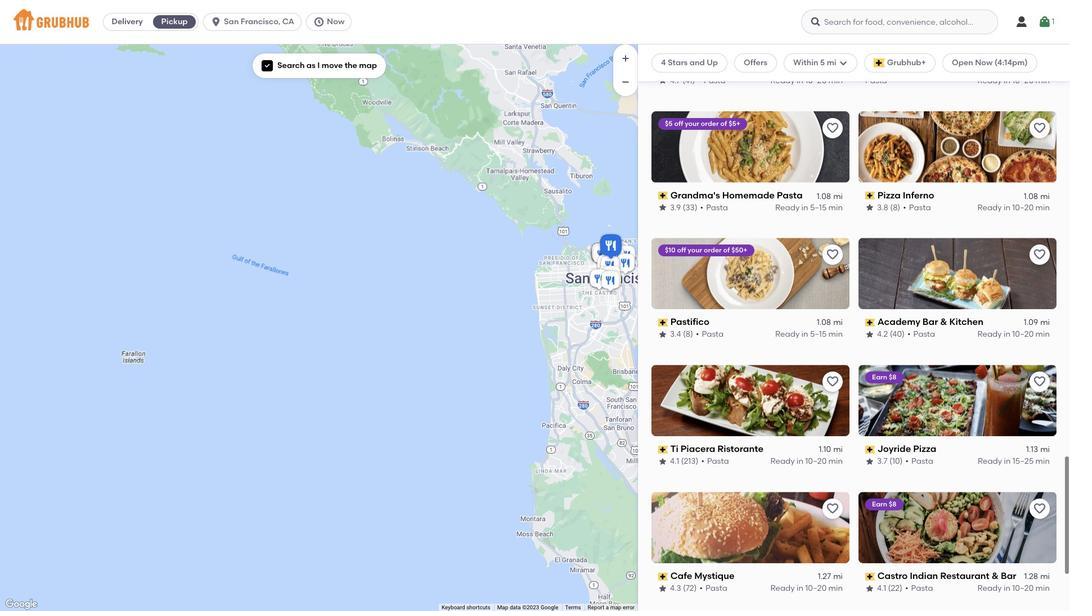Task type: describe. For each thing, give the bounding box(es) containing it.
save this restaurant image for grandma's homemade pasta
[[826, 121, 840, 135]]

3.8
[[877, 203, 889, 212]]

4.7 (41)
[[670, 76, 695, 85]]

ready in 10–20 min for cafe mystique
[[771, 584, 843, 594]]

save this restaurant image for pizza inferno
[[1033, 121, 1047, 135]]

cafe
[[671, 571, 692, 582]]

in for cafe mystique
[[797, 584, 804, 594]]

earn for castro indian restaurant & bar
[[872, 501, 888, 509]]

$10 off your order of $50+
[[665, 247, 748, 255]]

pasta train image
[[603, 243, 626, 268]]

baklava cafe & grill image
[[600, 245, 622, 270]]

the sampler's house image
[[601, 239, 623, 264]]

castro
[[878, 571, 908, 582]]

4
[[661, 58, 666, 68]]

ti piacera ristorante image
[[598, 232, 625, 262]]

academy bar & kitchen image
[[590, 242, 612, 266]]

• pasta for castro indian restaurant & bar
[[906, 584, 933, 594]]

• for cafe mystique
[[700, 584, 703, 594]]

ready for joyride pizza
[[978, 457, 1002, 467]]

gusto
[[671, 63, 697, 74]]

star icon image for pastifico
[[658, 330, 667, 339]]

academy bar & kitchen
[[878, 317, 984, 328]]

subscription pass image for peacock canteen
[[866, 65, 876, 73]]

ready for grandma's homemade pasta
[[776, 203, 800, 212]]

• pasta for pizza inferno
[[903, 203, 931, 212]]

homemade
[[722, 190, 775, 201]]

himalayan pizza and momo image
[[604, 246, 627, 271]]

san francisco, ca
[[224, 17, 294, 26]]

svg image inside now button
[[314, 16, 325, 28]]

earn for joyride pizza
[[872, 374, 888, 382]]

star icon image for ti piacera ristorante
[[658, 458, 667, 467]]

francisco,
[[241, 17, 281, 26]]

pickup button
[[151, 13, 198, 31]]

cafe mystique
[[671, 571, 735, 582]]

delivery button
[[104, 13, 151, 31]]

joyride pizza logo image
[[859, 365, 1057, 437]]

proceed
[[933, 308, 966, 317]]

• for academy bar & kitchen
[[908, 330, 911, 339]]

piccolo pizza image
[[602, 243, 625, 268]]

kitchen
[[950, 317, 984, 328]]

pasta for gusto pinsa romana
[[704, 76, 726, 85]]

• for gusto pinsa romana
[[698, 76, 701, 85]]

pasta for joyride pizza
[[912, 457, 934, 467]]

star icon image for grandma's homemade pasta
[[658, 203, 667, 212]]

subscription pass image for pastifico
[[658, 319, 668, 327]]

castro indian restaurant & bar
[[878, 571, 1017, 582]]

pizza inferno
[[878, 190, 935, 201]]

15–25
[[1013, 457, 1034, 467]]

1.09 mi
[[1024, 318, 1050, 328]]

4.1 (213)
[[670, 457, 699, 467]]

peacock canteen image
[[609, 240, 631, 265]]

• for ti piacera ristorante
[[701, 457, 705, 467]]

1 vertical spatial now
[[975, 58, 993, 68]]

pasta for pastifico
[[702, 330, 724, 339]]

ready for pastifico
[[776, 330, 800, 339]]

grandma's
[[671, 190, 720, 201]]

10–20 for academy bar & kitchen
[[1013, 330, 1034, 339]]

svg image for search as i move the map
[[264, 63, 271, 69]]

grubhub plus flag logo image
[[874, 59, 885, 68]]

4.1 for castro
[[877, 584, 887, 594]]

4.3
[[670, 584, 681, 594]]

1.13
[[1026, 446, 1038, 455]]

svg image for 1
[[1039, 15, 1052, 29]]

earn $8 for castro
[[872, 501, 897, 509]]

$50+
[[732, 247, 748, 255]]

star icon image for castro indian restaurant & bar
[[866, 585, 875, 594]]

ready for peacock canteen
[[978, 76, 1002, 85]]

0 horizontal spatial bar
[[923, 317, 938, 328]]

mi for indian
[[1041, 573, 1050, 582]]

napoli pizza image
[[601, 242, 623, 266]]

• pasta for pastifico
[[696, 330, 724, 339]]

save this restaurant image for joyride pizza
[[1033, 376, 1047, 389]]

3.8 (8)
[[877, 203, 901, 212]]

1.08 for canteen
[[1024, 64, 1038, 74]]

baiano pizzeria image
[[599, 254, 621, 279]]

min for gusto pinsa romana
[[829, 76, 843, 85]]

grandma's homemade pasta logo image
[[652, 111, 850, 183]]

(8) for pastifico
[[683, 330, 693, 339]]

1.28
[[1025, 573, 1038, 582]]

pasta for academy bar & kitchen
[[914, 330, 936, 339]]

min for joyride pizza
[[1036, 457, 1050, 467]]

castro indian restaurant & bar image
[[588, 268, 611, 292]]

pasta for cafe mystique
[[706, 584, 728, 594]]

1.08 mi for homemade
[[817, 191, 843, 201]]

2 svg image from the left
[[810, 16, 822, 28]]

(41)
[[683, 76, 695, 85]]

star icon image for pizza inferno
[[866, 203, 875, 212]]

3.7
[[877, 457, 888, 467]]

(10)
[[890, 457, 903, 467]]

san
[[224, 17, 239, 26]]

order for pastifico
[[704, 247, 722, 255]]

the italian homemade company image
[[600, 254, 622, 279]]

off for pastifico
[[677, 247, 686, 255]]

• for castro indian restaurant & bar
[[906, 584, 909, 594]]

3.9 (33)
[[670, 203, 698, 212]]

10–20 for ti piacera ristorante
[[806, 457, 827, 467]]

proceed to checkout
[[933, 308, 1015, 317]]

$10
[[665, 247, 676, 255]]

in for ti piacera ristorante
[[797, 457, 804, 467]]

mi for mystique
[[834, 573, 843, 582]]

now button
[[306, 13, 356, 31]]

in for peacock canteen
[[1004, 76, 1011, 85]]

3.9
[[670, 203, 681, 212]]

1.09
[[1024, 318, 1038, 328]]

in for joyride pizza
[[1004, 457, 1011, 467]]

$5 off your order of $5+
[[665, 120, 741, 127]]

min for peacock canteen
[[1036, 76, 1050, 85]]

ready for gusto pinsa romana
[[771, 76, 795, 85]]

subscription pass image for grandma's homemade pasta
[[658, 192, 668, 200]]

3.4
[[670, 330, 681, 339]]

10–20 for pizza inferno
[[1013, 203, 1034, 212]]

$8 for joyride
[[889, 374, 897, 382]]

pasta for pizza inferno
[[909, 203, 931, 212]]

inferno
[[903, 190, 935, 201]]

error
[[623, 605, 635, 611]]

5
[[820, 58, 825, 68]]

piacera
[[681, 444, 716, 455]]

gusto pinsa romana
[[671, 63, 764, 74]]

salad spot image
[[600, 245, 622, 270]]

1.13 mi
[[1026, 446, 1050, 455]]

academy
[[878, 317, 921, 328]]

4 stars and up
[[661, 58, 718, 68]]

open
[[952, 58, 974, 68]]

pizza inferno logo image
[[859, 111, 1057, 183]]

4.1 (22)
[[877, 584, 903, 594]]

1 button
[[1039, 12, 1055, 32]]

to
[[967, 308, 975, 317]]

• pasta for cafe mystique
[[700, 584, 728, 594]]

5–15 for pastifico
[[810, 330, 827, 339]]

3.7 (10)
[[877, 457, 903, 467]]

5–15 for grandma's homemade pasta
[[810, 203, 827, 212]]

search as i move the map
[[277, 61, 377, 70]]

10–20 for castro indian restaurant & bar
[[1013, 584, 1034, 594]]

within
[[794, 58, 819, 68]]

shortcuts
[[467, 605, 491, 611]]

grandma's homemade pasta image
[[590, 242, 612, 266]]

about pasta night image
[[600, 245, 622, 270]]

(33)
[[683, 203, 698, 212]]

of for pastifico
[[724, 247, 730, 255]]

1.08 mi for inferno
[[1024, 191, 1050, 201]]

save this restaurant image for cafe mystique
[[826, 503, 840, 516]]

1.28 mi
[[1025, 573, 1050, 582]]

earn $8 for joyride
[[872, 374, 897, 382]]

(22)
[[888, 584, 903, 594]]

in for grandma's homemade pasta
[[802, 203, 809, 212]]

$8 for castro
[[889, 501, 897, 509]]

san francisco, ca button
[[203, 13, 306, 31]]

pasta for ti piacera ristorante
[[707, 457, 729, 467]]

stars
[[668, 58, 688, 68]]

map
[[497, 605, 508, 611]]

search
[[277, 61, 305, 70]]

mi for piacera
[[834, 446, 843, 455]]



Task type: locate. For each thing, give the bounding box(es) containing it.
mystique
[[695, 571, 735, 582]]

ready in 10–20 min
[[771, 76, 843, 85], [978, 76, 1050, 85], [978, 203, 1050, 212], [978, 330, 1050, 339], [771, 457, 843, 467], [771, 584, 843, 594], [978, 584, 1050, 594]]

0 horizontal spatial svg image
[[314, 16, 325, 28]]

pasta right homemade
[[777, 190, 803, 201]]

pizza right joyride
[[914, 444, 937, 455]]

(40)
[[890, 330, 905, 339]]

il borgo image
[[595, 253, 618, 278]]

academy bar & kitchen logo image
[[859, 238, 1057, 310]]

ca
[[282, 17, 294, 26]]

data
[[510, 605, 521, 611]]

subscription pass image
[[658, 192, 668, 200], [866, 319, 876, 327], [658, 446, 668, 454], [658, 573, 668, 581]]

• pasta down mystique
[[700, 584, 728, 594]]

(8)
[[890, 203, 901, 212], [683, 330, 693, 339]]

(213)
[[681, 457, 699, 467]]

1 vertical spatial ready in 5–15 min
[[776, 330, 843, 339]]

1 horizontal spatial 4.1
[[877, 584, 887, 594]]

pasta for castro indian restaurant & bar
[[912, 584, 933, 594]]

• down pastifico
[[696, 330, 699, 339]]

star icon image left 3.9
[[658, 203, 667, 212]]

pastifico logo image
[[652, 238, 850, 310]]

2 earn $8 from the top
[[872, 501, 897, 509]]

0 vertical spatial now
[[327, 17, 345, 26]]

subscription pass image left pizza inferno
[[866, 192, 876, 200]]

1
[[1052, 17, 1055, 26]]

10–20
[[806, 76, 827, 85], [1013, 76, 1034, 85], [1013, 203, 1034, 212], [1013, 330, 1034, 339], [806, 457, 827, 467], [806, 584, 827, 594], [1013, 584, 1034, 594]]

0 horizontal spatial map
[[359, 61, 377, 70]]

ti piacera ristorante
[[671, 444, 764, 455]]

of left $50+
[[724, 247, 730, 255]]

subscription pass image left grandma's
[[658, 192, 668, 200]]

pasta down grubhub plus flag logo at the top right of page
[[866, 76, 887, 85]]

your
[[685, 120, 700, 127], [688, 247, 702, 255]]

0 vertical spatial order
[[701, 120, 719, 127]]

• pasta for academy bar & kitchen
[[908, 330, 936, 339]]

min for grandma's homemade pasta
[[829, 203, 843, 212]]

keyboard shortcuts button
[[442, 604, 491, 612]]

now inside button
[[327, 17, 345, 26]]

ready in 5–15 min
[[776, 203, 843, 212], [776, 330, 843, 339]]

pickup
[[161, 17, 188, 26]]

ti
[[671, 444, 679, 455]]

0 vertical spatial (8)
[[890, 203, 901, 212]]

map right the
[[359, 61, 377, 70]]

save this restaurant image for academy bar & kitchen
[[1033, 248, 1047, 262]]

• down pizza inferno
[[903, 203, 907, 212]]

• pasta down ti piacera ristorante
[[701, 457, 729, 467]]

subscription pass image
[[658, 65, 668, 73], [866, 65, 876, 73], [866, 192, 876, 200], [658, 319, 668, 327], [866, 446, 876, 454], [866, 573, 876, 581]]

ready in 10–20 min for ti piacera ristorante
[[771, 457, 843, 467]]

map right the a
[[610, 605, 622, 611]]

canteen
[[919, 63, 958, 74]]

• pasta down grandma's
[[700, 203, 728, 212]]

order
[[701, 120, 719, 127], [704, 247, 722, 255]]

ristorante
[[718, 444, 764, 455]]

0 vertical spatial 5–15
[[810, 203, 827, 212]]

castro indian restaurant & bar logo image
[[859, 493, 1057, 564]]

0 horizontal spatial (8)
[[683, 330, 693, 339]]

ready in 5–15 min for pastifico
[[776, 330, 843, 339]]

pasta down ti piacera ristorante
[[707, 457, 729, 467]]

4.1 down ti
[[670, 457, 679, 467]]

pinsa
[[699, 63, 724, 74]]

ready in 10–20 min for peacock canteen
[[978, 76, 1050, 85]]

min for academy bar & kitchen
[[1036, 330, 1050, 339]]

plus icon image
[[620, 53, 631, 64]]

your right the $10 at the top
[[688, 247, 702, 255]]

map data ©2023 google
[[497, 605, 559, 611]]

star icon image left 4.3
[[658, 585, 667, 594]]

in for gusto pinsa romana
[[797, 76, 804, 85]]

off for grandma's homemade pasta
[[674, 120, 683, 127]]

svg image inside 1 button
[[1039, 15, 1052, 29]]

terms
[[565, 605, 581, 611]]

4.2 (40)
[[877, 330, 905, 339]]

minus icon image
[[620, 77, 631, 88]]

subscription pass image left cafe
[[658, 573, 668, 581]]

ready in 5–15 min for grandma's homemade pasta
[[776, 203, 843, 212]]

in for pizza inferno
[[1004, 203, 1011, 212]]

google
[[541, 605, 559, 611]]

• pasta down academy bar & kitchen
[[908, 330, 936, 339]]

cafe mystique logo image
[[652, 493, 850, 564]]

0 horizontal spatial pizza
[[878, 190, 901, 201]]

star icon image
[[658, 76, 667, 85], [658, 203, 667, 212], [866, 203, 875, 212], [658, 330, 667, 339], [866, 330, 875, 339], [658, 458, 667, 467], [866, 458, 875, 467], [658, 585, 667, 594], [866, 585, 875, 594]]

round table pizza image
[[600, 246, 622, 270]]

report a map error link
[[588, 605, 635, 611]]

1 vertical spatial order
[[704, 247, 722, 255]]

$5
[[665, 120, 673, 127]]

&
[[941, 317, 948, 328], [992, 571, 999, 582]]

of for grandma's homemade pasta
[[721, 120, 727, 127]]

(72)
[[683, 584, 697, 594]]

1 ready in 5–15 min from the top
[[776, 203, 843, 212]]

min for cafe mystique
[[829, 584, 843, 594]]

pasta down gusto pinsa romana
[[704, 76, 726, 85]]

subscription pass image for cafe mystique
[[658, 573, 668, 581]]

save this restaurant image for pastifico
[[826, 248, 840, 262]]

1 vertical spatial 5–15
[[810, 330, 827, 339]]

star icon image left 3.8
[[866, 203, 875, 212]]

ready in 10–20 min for castro indian restaurant & bar
[[978, 584, 1050, 594]]

and
[[690, 58, 705, 68]]

mi for inferno
[[1041, 191, 1050, 201]]

$8 down 3.7 (10)
[[889, 501, 897, 509]]

subscription pass image left castro
[[866, 573, 876, 581]]

joyride pizza image
[[615, 244, 638, 269]]

pasta down mystique
[[706, 584, 728, 594]]

pronto pizza image
[[600, 246, 622, 270]]

1.08 for inferno
[[1024, 191, 1038, 201]]

• pasta down pinsa in the right top of the page
[[698, 76, 726, 85]]

subscription pass image left gusto
[[658, 65, 668, 73]]

subscription pass image for gusto pinsa romana
[[658, 65, 668, 73]]

earn down 3.7
[[872, 501, 888, 509]]

order left $50+
[[704, 247, 722, 255]]

• pasta
[[698, 76, 726, 85], [700, 203, 728, 212], [903, 203, 931, 212], [696, 330, 724, 339], [908, 330, 936, 339], [701, 457, 729, 467], [906, 457, 934, 467], [700, 584, 728, 594], [906, 584, 933, 594]]

• pasta down joyride pizza on the bottom right of page
[[906, 457, 934, 467]]

4.7
[[670, 76, 681, 85]]

restaurant
[[941, 571, 990, 582]]

ready for pizza inferno
[[978, 203, 1002, 212]]

pasta for grandma's homemade pasta
[[706, 203, 728, 212]]

min for ti piacera ristorante
[[829, 457, 843, 467]]

$8 down '4.2 (40)'
[[889, 374, 897, 382]]

1 $8 from the top
[[889, 374, 897, 382]]

pasta down indian
[[912, 584, 933, 594]]

• pasta for joyride pizza
[[906, 457, 934, 467]]

1 vertical spatial $8
[[889, 501, 897, 509]]

• pasta for ti piacera ristorante
[[701, 457, 729, 467]]

• right (33)
[[700, 203, 704, 212]]

0 vertical spatial pizza
[[878, 190, 901, 201]]

1 vertical spatial 4.1
[[877, 584, 887, 594]]

svg image up within 5 mi at the top of the page
[[810, 16, 822, 28]]

subscription pass image for joyride pizza
[[866, 446, 876, 454]]

order left $5+
[[701, 120, 719, 127]]

ready in 15–25 min
[[978, 457, 1050, 467]]

valencia pizza and pasta image
[[599, 269, 622, 294]]

1 vertical spatial map
[[610, 605, 622, 611]]

• right (72)
[[700, 584, 703, 594]]

earn $8 down 4.2
[[872, 374, 897, 382]]

pasta down pastifico
[[702, 330, 724, 339]]

within 5 mi
[[794, 58, 837, 68]]

star icon image for gusto pinsa romana
[[658, 76, 667, 85]]

• for pastifico
[[696, 330, 699, 339]]

pizza inferno image
[[590, 242, 612, 266]]

• right (213) at the right of the page
[[701, 457, 705, 467]]

subscription pass image for pizza inferno
[[866, 192, 876, 200]]

star icon image left 3.7
[[866, 458, 875, 467]]

joyride pizza
[[878, 444, 937, 455]]

subscription pass image left peacock
[[866, 65, 876, 73]]

©2023
[[522, 605, 539, 611]]

cafe mystique image
[[588, 268, 611, 292]]

• right (22)
[[906, 584, 909, 594]]

nonna ristorante italiano image
[[601, 264, 623, 289]]

subscription pass image for castro indian restaurant & bar
[[866, 573, 876, 581]]

main navigation navigation
[[0, 0, 1070, 44]]

svg image right ca
[[314, 16, 325, 28]]

1.08 for homemade
[[817, 191, 831, 201]]

1 earn from the top
[[872, 374, 888, 382]]

report a map error
[[588, 605, 635, 611]]

svg image
[[1015, 15, 1029, 29], [1039, 15, 1052, 29], [211, 16, 222, 28], [839, 59, 848, 68], [264, 63, 271, 69]]

0 horizontal spatial 4.1
[[670, 457, 679, 467]]

(8) right 3.8
[[890, 203, 901, 212]]

0 horizontal spatial now
[[327, 17, 345, 26]]

1.06 mi
[[817, 64, 843, 74]]

the
[[345, 61, 357, 70]]

bar left 1.28 at bottom right
[[1001, 571, 1017, 582]]

mi for pinsa
[[834, 64, 843, 74]]

deja vu pizza & pasta image
[[597, 264, 619, 289]]

1 vertical spatial your
[[688, 247, 702, 255]]

1.06
[[817, 64, 831, 74]]

2 ready in 5–15 min from the top
[[776, 330, 843, 339]]

pasta down academy bar & kitchen
[[914, 330, 936, 339]]

& right restaurant
[[992, 571, 999, 582]]

joyride
[[878, 444, 911, 455]]

0 vertical spatial of
[[721, 120, 727, 127]]

0 vertical spatial $8
[[889, 374, 897, 382]]

2 vertical spatial save this restaurant image
[[1033, 376, 1047, 389]]

• right (10)
[[906, 457, 909, 467]]

1.08 mi
[[1024, 64, 1050, 74], [817, 191, 843, 201], [1024, 191, 1050, 201], [817, 318, 843, 328]]

1 earn $8 from the top
[[872, 374, 897, 382]]

$5+
[[729, 120, 741, 127]]

1 horizontal spatial bar
[[1001, 571, 1017, 582]]

0 vertical spatial map
[[359, 61, 377, 70]]

10–20 for cafe mystique
[[806, 584, 827, 594]]

0 vertical spatial bar
[[923, 317, 938, 328]]

svg image
[[314, 16, 325, 28], [810, 16, 822, 28]]

3.4 (8)
[[670, 330, 693, 339]]

1 vertical spatial of
[[724, 247, 730, 255]]

star icon image left 4.1 (22)
[[866, 585, 875, 594]]

0 vertical spatial ready in 5–15 min
[[776, 203, 843, 212]]

subscription pass image for academy bar & kitchen
[[866, 319, 876, 327]]

10–20 for peacock canteen
[[1013, 76, 1034, 85]]

1 horizontal spatial map
[[610, 605, 622, 611]]

romana
[[726, 63, 764, 74]]

4.1 for ti
[[670, 457, 679, 467]]

1 horizontal spatial pizza
[[914, 444, 937, 455]]

mi for homemade
[[834, 191, 843, 201]]

Search for food, convenience, alcohol... search field
[[801, 10, 998, 34]]

map
[[359, 61, 377, 70], [610, 605, 622, 611]]

map region
[[0, 0, 674, 612]]

in for academy bar & kitchen
[[1004, 330, 1011, 339]]

(8) for pizza inferno
[[890, 203, 901, 212]]

2 5–15 from the top
[[810, 330, 827, 339]]

chef's pasta image
[[601, 239, 623, 264]]

(8) down pastifico
[[683, 330, 693, 339]]

on the bridge image
[[591, 243, 613, 268]]

earn $8 down 3.7
[[872, 501, 897, 509]]

subscription pass image left pastifico
[[658, 319, 668, 327]]

pharaohs egyptian restaurant image
[[606, 241, 628, 266]]

1 horizontal spatial &
[[992, 571, 999, 582]]

5–15
[[810, 203, 827, 212], [810, 330, 827, 339]]

1 vertical spatial pizza
[[914, 444, 937, 455]]

off right the $10 at the top
[[677, 247, 686, 255]]

ready in 10–20 min for pizza inferno
[[978, 203, 1050, 212]]

& left the kitchen
[[941, 317, 948, 328]]

pizza up 3.8 (8)
[[878, 190, 901, 201]]

pasta down "grandma's homemade pasta"
[[706, 203, 728, 212]]

ready for academy bar & kitchen
[[978, 330, 1002, 339]]

• right (41)
[[698, 76, 701, 85]]

min for castro indian restaurant & bar
[[1036, 584, 1050, 594]]

save this restaurant image
[[826, 121, 840, 135], [826, 248, 840, 262], [1033, 376, 1047, 389]]

0 horizontal spatial &
[[941, 317, 948, 328]]

• pasta for grandma's homemade pasta
[[700, 203, 728, 212]]

proceed to checkout button
[[899, 303, 1049, 323]]

pasta down inferno
[[909, 203, 931, 212]]

pastifico image
[[590, 242, 612, 266]]

star icon image left 3.4
[[658, 330, 667, 339]]

victor's pizza image
[[600, 238, 622, 263]]

google image
[[3, 598, 40, 612]]

as
[[307, 61, 316, 70]]

svg image inside san francisco, ca button
[[211, 16, 222, 28]]

subscription pass image for ti piacera ristorante
[[658, 446, 668, 454]]

in
[[797, 76, 804, 85], [1004, 76, 1011, 85], [802, 203, 809, 212], [1004, 203, 1011, 212], [802, 330, 809, 339], [1004, 330, 1011, 339], [797, 457, 804, 467], [1004, 457, 1011, 467], [797, 584, 804, 594], [1004, 584, 1011, 594]]

milan pizza image
[[606, 242, 628, 266]]

ready for ti piacera ristorante
[[771, 457, 795, 467]]

gusto pinsa romana image
[[606, 238, 628, 263]]

0 vertical spatial your
[[685, 120, 700, 127]]

offers
[[744, 58, 768, 68]]

mi for canteen
[[1041, 64, 1050, 74]]

1 5–15 from the top
[[810, 203, 827, 212]]

1 vertical spatial off
[[677, 247, 686, 255]]

star icon image left the '4.1 (213)'
[[658, 458, 667, 467]]

1 vertical spatial bar
[[1001, 571, 1017, 582]]

ti piacera ristorante logo image
[[652, 365, 850, 437]]

• for joyride pizza
[[906, 457, 909, 467]]

peacock
[[878, 63, 917, 74]]

your for grandma's homemade pasta
[[685, 120, 700, 127]]

save this restaurant image
[[1033, 121, 1047, 135], [1033, 248, 1047, 262], [826, 376, 840, 389], [826, 503, 840, 516], [1033, 503, 1047, 516]]

• pasta down indian
[[906, 584, 933, 594]]

• right (40)
[[908, 330, 911, 339]]

terms link
[[565, 605, 581, 611]]

move
[[322, 61, 343, 70]]

report
[[588, 605, 605, 611]]

• for pizza inferno
[[903, 203, 907, 212]]

subscription pass image left joyride
[[866, 446, 876, 454]]

svg image for san francisco, ca
[[211, 16, 222, 28]]

0 vertical spatial 4.1
[[670, 457, 679, 467]]

0 vertical spatial save this restaurant image
[[826, 121, 840, 135]]

bar right academy
[[923, 317, 938, 328]]

ready for castro indian restaurant & bar
[[978, 584, 1002, 594]]

1 vertical spatial save this restaurant image
[[826, 248, 840, 262]]

4.2
[[877, 330, 888, 339]]

keyboard shortcuts
[[442, 605, 491, 611]]

star icon image left 4.2
[[866, 330, 875, 339]]

mission street oyster bar & seafood restaurant image
[[601, 269, 624, 293]]

amicis east coast pizzeria image
[[615, 252, 637, 277]]

0 vertical spatial &
[[941, 317, 948, 328]]

up
[[707, 58, 718, 68]]

keyboard
[[442, 605, 465, 611]]

ready in 10–20 min for gusto pinsa romana
[[771, 76, 843, 85]]

of left $5+
[[721, 120, 727, 127]]

grandma's homemade pasta
[[671, 190, 803, 201]]

now right open
[[975, 58, 993, 68]]

subscription pass image left ti
[[658, 446, 668, 454]]

0 vertical spatial earn $8
[[872, 374, 897, 382]]

star icon image for academy bar & kitchen
[[866, 330, 875, 339]]

pizza
[[878, 190, 901, 201], [914, 444, 937, 455]]

0 vertical spatial off
[[674, 120, 683, 127]]

1 horizontal spatial (8)
[[890, 203, 901, 212]]

1 horizontal spatial now
[[975, 58, 993, 68]]

2 earn from the top
[[872, 501, 888, 509]]

little italy pasta image
[[601, 239, 623, 264]]

star icon image left 4.7
[[658, 76, 667, 85]]

in for castro indian restaurant & bar
[[1004, 584, 1011, 594]]

4.3 (72)
[[670, 584, 697, 594]]

1.27
[[818, 573, 831, 582]]

your right $5
[[685, 120, 700, 127]]

subscription pass image left academy
[[866, 319, 876, 327]]

1 vertical spatial earn $8
[[872, 501, 897, 509]]

checkout
[[977, 308, 1015, 317]]

off right $5
[[674, 120, 683, 127]]

mi for bar
[[1041, 318, 1050, 328]]

earn down 4.2
[[872, 374, 888, 382]]

1 horizontal spatial svg image
[[810, 16, 822, 28]]

now up move
[[327, 17, 345, 26]]

min for pizza inferno
[[1036, 203, 1050, 212]]

ready in 10–20 min for academy bar & kitchen
[[978, 330, 1050, 339]]

ready
[[771, 76, 795, 85], [978, 76, 1002, 85], [776, 203, 800, 212], [978, 203, 1002, 212], [776, 330, 800, 339], [978, 330, 1002, 339], [771, 457, 795, 467], [978, 457, 1002, 467], [771, 584, 795, 594], [978, 584, 1002, 594]]

1 vertical spatial &
[[992, 571, 999, 582]]

• pasta down pastifico
[[696, 330, 724, 339]]

1 vertical spatial earn
[[872, 501, 888, 509]]

order for grandma's homemade pasta
[[701, 120, 719, 127]]

1 svg image from the left
[[314, 16, 325, 28]]

star icon image for joyride pizza
[[866, 458, 875, 467]]

1 vertical spatial (8)
[[683, 330, 693, 339]]

min for pastifico
[[829, 330, 843, 339]]

• pasta down inferno
[[903, 203, 931, 212]]

mi for pizza
[[1041, 446, 1050, 455]]

grubhub+
[[887, 58, 926, 68]]

(4:14pm)
[[995, 58, 1028, 68]]

4.1 left (22)
[[877, 584, 887, 594]]

• pasta for gusto pinsa romana
[[698, 76, 726, 85]]

1.27 mi
[[818, 573, 843, 582]]

delivery
[[112, 17, 143, 26]]

fresco pizza - shawarma & ice cream image
[[601, 239, 623, 264]]

your for pastifico
[[688, 247, 702, 255]]

1.08
[[1024, 64, 1038, 74], [817, 191, 831, 201], [1024, 191, 1038, 201], [817, 318, 831, 328]]

a
[[606, 605, 609, 611]]

0 vertical spatial earn
[[872, 374, 888, 382]]

tommy's joynt image
[[599, 243, 621, 268]]

2 $8 from the top
[[889, 501, 897, 509]]

pasta down joyride pizza on the bottom right of page
[[912, 457, 934, 467]]



Task type: vqa. For each thing, say whether or not it's contained in the screenshot.


